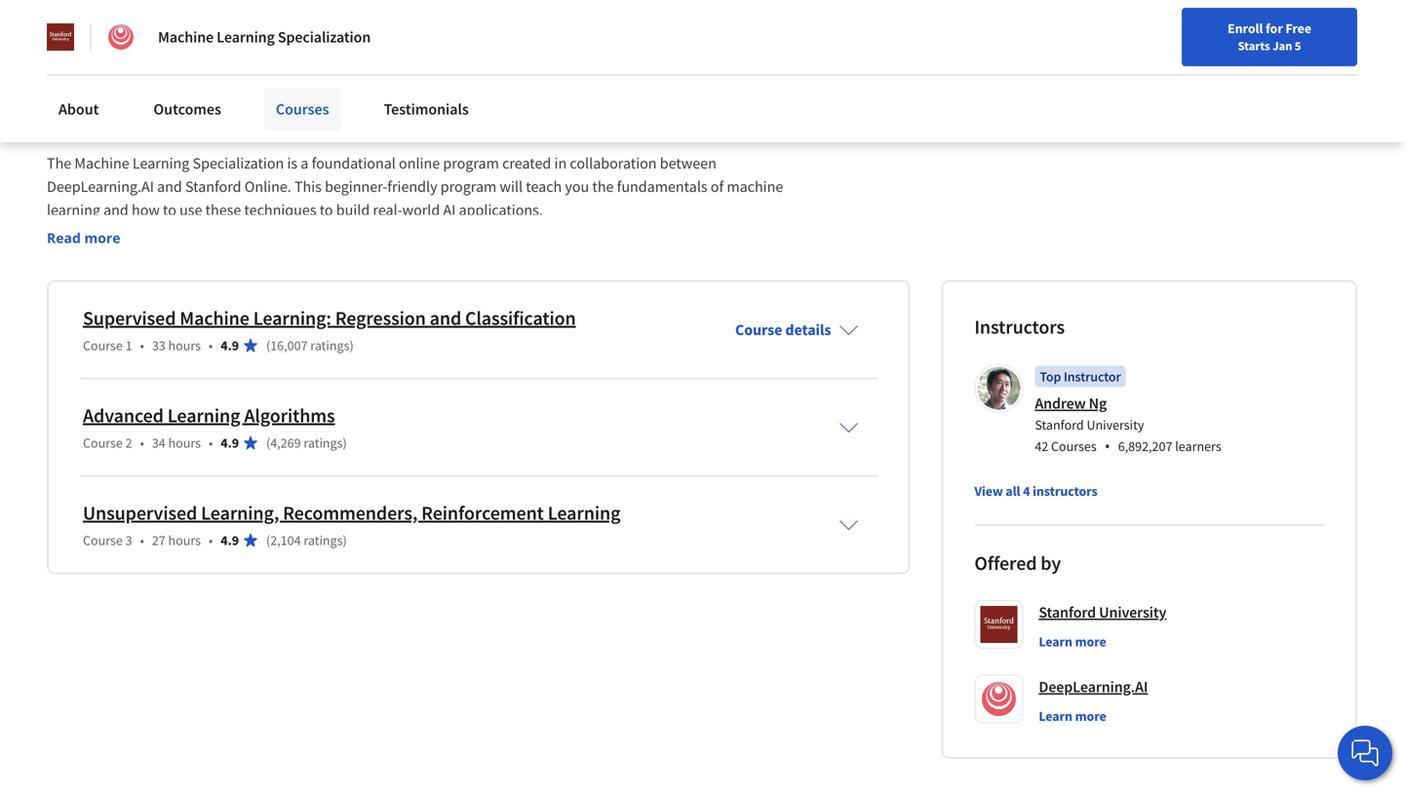 Task type: describe. For each thing, give the bounding box(es) containing it.
• down advanced learning algorithms link
[[209, 434, 213, 452]]

34
[[152, 434, 166, 452]]

ratings for learning:
[[310, 337, 350, 354]]

details
[[786, 320, 831, 340]]

( 16,007 ratings )
[[266, 337, 354, 354]]

course 1 • 33 hours •
[[83, 337, 213, 354]]

2
[[125, 434, 132, 452]]

• right 33 at the left top of page
[[209, 337, 213, 354]]

more inside the machine learning specialization is a foundational online program created in collaboration between deeplearning.ai and stanford online. this beginner-friendly program will teach you the fundamentals of machine learning and how to use these techniques to build real-world ai applications. read more
[[84, 229, 120, 247]]

learn for stanford university
[[1039, 633, 1073, 651]]

fundamentals
[[617, 177, 708, 196]]

2 vertical spatial stanford
[[1039, 603, 1096, 623]]

0 vertical spatial program
[[443, 154, 499, 173]]

algorithms
[[244, 404, 335, 428]]

instructor
[[1064, 368, 1121, 386]]

by
[[1041, 551, 1061, 576]]

the machine learning specialization is a foundational online program created in collaboration between deeplearning.ai and stanford online. this beginner-friendly program will teach you the fundamentals of machine learning and how to use these techniques to build real-world ai applications. read more
[[47, 154, 787, 247]]

advanced learning algorithms
[[83, 404, 335, 428]]

4.9 for machine
[[221, 337, 239, 354]]

testimonials link
[[372, 88, 481, 131]]

more for stanford university
[[1075, 633, 1107, 651]]

testimonials
[[384, 99, 469, 119]]

stanford inside the machine learning specialization is a foundational online program created in collaboration between deeplearning.ai and stanford online. this beginner-friendly program will teach you the fundamentals of machine learning and how to use these techniques to build real-world ai applications. read more
[[185, 177, 241, 196]]

this
[[295, 177, 322, 196]]

42
[[1035, 438, 1049, 455]]

courses link
[[264, 88, 341, 131]]

techniques
[[244, 200, 317, 220]]

machine for supervised
[[180, 306, 249, 331]]

read more button
[[47, 228, 120, 248]]

beginner-
[[325, 177, 387, 196]]

unsupervised learning, recommenders, reinforcement learning link
[[83, 501, 621, 526]]

1 vertical spatial program
[[441, 177, 497, 196]]

5
[[1295, 38, 1302, 54]]

will
[[500, 177, 523, 196]]

( 2,104 ratings )
[[266, 532, 347, 550]]

supervised
[[83, 306, 176, 331]]

deeplearning.ai image
[[107, 23, 135, 51]]

classification
[[465, 306, 576, 331]]

0 vertical spatial specialization
[[278, 27, 371, 47]]

is
[[287, 154, 298, 173]]

coursera image
[[23, 16, 147, 47]]

chat with us image
[[1350, 738, 1381, 770]]

offered by
[[975, 551, 1061, 576]]

view all 4 instructors
[[975, 483, 1098, 500]]

jan
[[1273, 38, 1293, 54]]

the
[[47, 154, 71, 173]]

about
[[59, 99, 99, 119]]

enroll for free starts jan 5
[[1228, 20, 1312, 54]]

( for algorithms
[[266, 434, 270, 452]]

created
[[502, 154, 551, 173]]

0 horizontal spatial and
[[103, 200, 129, 220]]

outcomes link
[[142, 88, 233, 131]]

course for supervised machine learning: regression and classification
[[83, 337, 123, 354]]

the
[[592, 177, 614, 196]]

unsupervised
[[83, 501, 197, 526]]

read
[[47, 229, 81, 247]]

stanford university
[[1039, 603, 1167, 623]]

of
[[711, 177, 724, 196]]

andrew ng image
[[978, 367, 1021, 410]]

• right 1
[[140, 337, 144, 354]]

advanced learning algorithms link
[[83, 404, 335, 428]]

learn more for deeplearning.ai
[[1039, 708, 1107, 726]]

how
[[132, 200, 160, 220]]

advanced
[[83, 404, 164, 428]]

learn more button for deeplearning.ai
[[1039, 707, 1107, 727]]

build
[[336, 200, 370, 220]]

4
[[1023, 483, 1030, 500]]

teach
[[526, 177, 562, 196]]

foundational
[[312, 154, 396, 173]]

between
[[660, 154, 717, 173]]

2 vertical spatial and
[[430, 306, 461, 331]]

course details
[[735, 320, 831, 340]]

course
[[249, 94, 326, 128]]

about link
[[47, 88, 111, 131]]

you
[[565, 177, 589, 196]]

instructors
[[1033, 483, 1098, 500]]

machine learning specialization
[[158, 27, 371, 47]]

ratings for recommenders,
[[304, 532, 343, 550]]

unsupervised learning, recommenders, reinforcement learning
[[83, 501, 621, 526]]

( for learning:
[[266, 337, 270, 354]]

0 vertical spatial courses
[[276, 99, 329, 119]]

learning inside the machine learning specialization is a foundational online program created in collaboration between deeplearning.ai and stanford online. this beginner-friendly program will teach you the fundamentals of machine learning and how to use these techniques to build real-world ai applications. read more
[[133, 154, 190, 173]]

specialization - 3 course series
[[47, 94, 400, 128]]

27
[[152, 532, 166, 550]]

world
[[402, 200, 440, 220]]

andrew
[[1035, 394, 1086, 413]]



Task type: vqa. For each thing, say whether or not it's contained in the screenshot.
Specialization
yes



Task type: locate. For each thing, give the bounding box(es) containing it.
view
[[975, 483, 1003, 500]]

hours for learning,
[[168, 532, 201, 550]]

• down learning,
[[209, 532, 213, 550]]

0 vertical spatial machine
[[158, 27, 214, 47]]

2 vertical spatial )
[[343, 532, 347, 550]]

learning,
[[201, 501, 279, 526]]

4.9 for learning
[[221, 434, 239, 452]]

) for algorithms
[[343, 434, 347, 452]]

ratings right 4,269
[[304, 434, 343, 452]]

2 learn more button from the top
[[1039, 707, 1107, 727]]

0 vertical spatial university
[[1087, 416, 1144, 434]]

university inside stanford university link
[[1099, 603, 1167, 623]]

1 vertical spatial learn
[[1039, 708, 1073, 726]]

6,892,207
[[1118, 438, 1173, 455]]

0 vertical spatial (
[[266, 337, 270, 354]]

1 vertical spatial machine
[[75, 154, 129, 173]]

learning:
[[253, 306, 331, 331]]

0 horizontal spatial 3
[[125, 532, 132, 550]]

learn more
[[1039, 633, 1107, 651], [1039, 708, 1107, 726]]

) for learning:
[[350, 337, 354, 354]]

hours right 34
[[168, 434, 201, 452]]

2 vertical spatial more
[[1075, 708, 1107, 726]]

0 horizontal spatial to
[[163, 200, 176, 220]]

courses right the 42
[[1051, 438, 1097, 455]]

1 vertical spatial )
[[343, 434, 347, 452]]

2 learn from the top
[[1039, 708, 1073, 726]]

) for recommenders,
[[343, 532, 347, 550]]

1 learn more from the top
[[1039, 633, 1107, 651]]

learn more button
[[1039, 632, 1107, 652], [1039, 707, 1107, 727]]

course for advanced learning algorithms
[[83, 434, 123, 452]]

course left details
[[735, 320, 783, 340]]

machine up "course 1 • 33 hours •"
[[180, 306, 249, 331]]

to left use
[[163, 200, 176, 220]]

and right regression
[[430, 306, 461, 331]]

machine
[[727, 177, 783, 196]]

andrew ng link
[[1035, 394, 1107, 413]]

1 vertical spatial ratings
[[304, 434, 343, 452]]

hours for machine
[[168, 337, 201, 354]]

learn down deeplearning.ai link
[[1039, 708, 1073, 726]]

university up deeplearning.ai link
[[1099, 603, 1167, 623]]

a
[[301, 154, 309, 173]]

course left the 2
[[83, 434, 123, 452]]

1 4.9 from the top
[[221, 337, 239, 354]]

these
[[205, 200, 241, 220]]

learn for deeplearning.ai
[[1039, 708, 1073, 726]]

university
[[1087, 416, 1144, 434], [1099, 603, 1167, 623]]

• left 6,892,207
[[1105, 436, 1111, 457]]

menu item
[[1052, 20, 1178, 83]]

3 hours from the top
[[168, 532, 201, 550]]

hours right 33 at the left top of page
[[168, 337, 201, 354]]

regression
[[335, 306, 426, 331]]

( down the algorithms
[[266, 434, 270, 452]]

courses
[[276, 99, 329, 119], [1051, 438, 1097, 455]]

1 horizontal spatial courses
[[1051, 438, 1097, 455]]

more down deeplearning.ai link
[[1075, 708, 1107, 726]]

learn more down deeplearning.ai link
[[1039, 708, 1107, 726]]

0 vertical spatial 4.9
[[221, 337, 239, 354]]

learn more down stanford university
[[1039, 633, 1107, 651]]

courses up "a"
[[276, 99, 329, 119]]

( down the learning:
[[266, 337, 270, 354]]

deeplearning.ai link
[[1039, 675, 1148, 699]]

0 horizontal spatial courses
[[276, 99, 329, 119]]

university inside top instructor andrew ng stanford university 42 courses • 6,892,207 learners
[[1087, 416, 1144, 434]]

all
[[1006, 483, 1021, 500]]

4.9 down advanced learning algorithms link
[[221, 434, 239, 452]]

learn more for stanford university
[[1039, 633, 1107, 651]]

3 down unsupervised
[[125, 532, 132, 550]]

1 vertical spatial 3
[[125, 532, 132, 550]]

1 learn more button from the top
[[1039, 632, 1107, 652]]

2 vertical spatial machine
[[180, 306, 249, 331]]

• inside top instructor andrew ng stanford university 42 courses • 6,892,207 learners
[[1105, 436, 1111, 457]]

2 vertical spatial (
[[266, 532, 270, 550]]

4.9 down learning,
[[221, 532, 239, 550]]

machine inside the machine learning specialization is a foundational online program created in collaboration between deeplearning.ai and stanford online. this beginner-friendly program will teach you the fundamentals of machine learning and how to use these techniques to build real-world ai applications. read more
[[75, 154, 129, 173]]

1 hours from the top
[[168, 337, 201, 354]]

1 to from the left
[[163, 200, 176, 220]]

ng
[[1089, 394, 1107, 413]]

1 horizontal spatial and
[[157, 177, 182, 196]]

2 vertical spatial ratings
[[304, 532, 343, 550]]

1 vertical spatial hours
[[168, 434, 201, 452]]

1 horizontal spatial to
[[320, 200, 333, 220]]

0 vertical spatial hours
[[168, 337, 201, 354]]

learning
[[47, 200, 100, 220]]

course details button
[[720, 293, 874, 367]]

ratings right '2,104'
[[304, 532, 343, 550]]

specialization inside the machine learning specialization is a foundational online program created in collaboration between deeplearning.ai and stanford online. this beginner-friendly program will teach you the fundamentals of machine learning and how to use these techniques to build real-world ai applications. read more
[[193, 154, 284, 173]]

stanford university link
[[1039, 601, 1167, 625]]

stanford up these
[[185, 177, 241, 196]]

to left build
[[320, 200, 333, 220]]

1 vertical spatial learn more
[[1039, 708, 1107, 726]]

offered
[[975, 551, 1037, 576]]

stanford
[[185, 177, 241, 196], [1035, 416, 1084, 434], [1039, 603, 1096, 623]]

course left 1
[[83, 337, 123, 354]]

-
[[216, 94, 225, 128]]

course 2 • 34 hours •
[[83, 434, 213, 452]]

0 vertical spatial deeplearning.ai
[[47, 177, 154, 196]]

3
[[230, 94, 244, 128], [125, 532, 132, 550]]

) right 4,269
[[343, 434, 347, 452]]

1 vertical spatial and
[[103, 200, 129, 220]]

stanford university image
[[47, 23, 74, 51]]

2 4.9 from the top
[[221, 434, 239, 452]]

outcomes
[[154, 99, 221, 119]]

ai
[[443, 200, 456, 220]]

specialization
[[278, 27, 371, 47], [47, 94, 211, 128], [193, 154, 284, 173]]

courses inside top instructor andrew ng stanford university 42 courses • 6,892,207 learners
[[1051, 438, 1097, 455]]

learn
[[1039, 633, 1073, 651], [1039, 708, 1073, 726]]

machine for the
[[75, 154, 129, 173]]

0 vertical spatial and
[[157, 177, 182, 196]]

( for recommenders,
[[266, 532, 270, 550]]

2 vertical spatial 4.9
[[221, 532, 239, 550]]

3 right -
[[230, 94, 244, 128]]

learn down stanford university
[[1039, 633, 1073, 651]]

stanford inside top instructor andrew ng stanford university 42 courses • 6,892,207 learners
[[1035, 416, 1084, 434]]

and left how
[[103, 200, 129, 220]]

in
[[554, 154, 567, 173]]

enroll
[[1228, 20, 1263, 37]]

1 horizontal spatial 3
[[230, 94, 244, 128]]

(
[[266, 337, 270, 354], [266, 434, 270, 452], [266, 532, 270, 550]]

top instructor andrew ng stanford university 42 courses • 6,892,207 learners
[[1035, 368, 1222, 457]]

) down recommenders,
[[343, 532, 347, 550]]

machine
[[158, 27, 214, 47], [75, 154, 129, 173], [180, 306, 249, 331]]

more
[[84, 229, 120, 247], [1075, 633, 1107, 651], [1075, 708, 1107, 726]]

1 vertical spatial stanford
[[1035, 416, 1084, 434]]

more right read
[[84, 229, 120, 247]]

2 to from the left
[[320, 200, 333, 220]]

• right the 2
[[140, 434, 144, 452]]

ratings for algorithms
[[304, 434, 343, 452]]

hours for learning
[[168, 434, 201, 452]]

( 4,269 ratings )
[[266, 434, 347, 452]]

1 vertical spatial more
[[1075, 633, 1107, 651]]

use
[[180, 200, 202, 220]]

online.
[[245, 177, 291, 196]]

free
[[1286, 20, 1312, 37]]

specialization up courses link
[[278, 27, 371, 47]]

course down unsupervised
[[83, 532, 123, 550]]

0 vertical spatial )
[[350, 337, 354, 354]]

hours
[[168, 337, 201, 354], [168, 434, 201, 452], [168, 532, 201, 550]]

specialization up the online.
[[193, 154, 284, 173]]

reinforcement
[[422, 501, 544, 526]]

2 hours from the top
[[168, 434, 201, 452]]

specialization down deeplearning.ai icon
[[47, 94, 211, 128]]

learn more button down deeplearning.ai link
[[1039, 707, 1107, 727]]

• left 27
[[140, 532, 144, 550]]

1 vertical spatial learn more button
[[1039, 707, 1107, 727]]

4.9
[[221, 337, 239, 354], [221, 434, 239, 452], [221, 532, 239, 550]]

course for unsupervised learning, recommenders, reinforcement learning
[[83, 532, 123, 550]]

ratings
[[310, 337, 350, 354], [304, 434, 343, 452], [304, 532, 343, 550]]

1 horizontal spatial deeplearning.ai
[[1039, 678, 1148, 697]]

machine right the
[[75, 154, 129, 173]]

2 ( from the top
[[266, 434, 270, 452]]

None search field
[[278, 12, 600, 51]]

0 horizontal spatial deeplearning.ai
[[47, 177, 154, 196]]

1 ( from the top
[[266, 337, 270, 354]]

1 learn from the top
[[1039, 633, 1073, 651]]

( down learning,
[[266, 532, 270, 550]]

view all 4 instructors button
[[975, 482, 1098, 501]]

coursera career certificate image
[[989, 0, 1314, 51]]

deeplearning.ai down stanford university
[[1039, 678, 1148, 697]]

3 4.9 from the top
[[221, 532, 239, 550]]

more for deeplearning.ai
[[1075, 708, 1107, 726]]

1
[[125, 337, 132, 354]]

real-
[[373, 200, 402, 220]]

stanford down by
[[1039, 603, 1096, 623]]

2 horizontal spatial and
[[430, 306, 461, 331]]

1 vertical spatial courses
[[1051, 438, 1097, 455]]

supervised machine learning: regression and classification
[[83, 306, 576, 331]]

0 vertical spatial learn
[[1039, 633, 1073, 651]]

more down stanford university
[[1075, 633, 1107, 651]]

friendly
[[387, 177, 438, 196]]

2 vertical spatial specialization
[[193, 154, 284, 173]]

0 vertical spatial 3
[[230, 94, 244, 128]]

starts
[[1238, 38, 1270, 54]]

and up use
[[157, 177, 182, 196]]

33
[[152, 337, 166, 354]]

1 vertical spatial specialization
[[47, 94, 211, 128]]

0 vertical spatial ratings
[[310, 337, 350, 354]]

supervised machine learning: regression and classification link
[[83, 306, 576, 331]]

0 vertical spatial learn more
[[1039, 633, 1107, 651]]

2,104
[[270, 532, 301, 550]]

stanford down andrew
[[1035, 416, 1084, 434]]

learn more button down stanford university
[[1039, 632, 1107, 652]]

top
[[1040, 368, 1061, 386]]

2 vertical spatial hours
[[168, 532, 201, 550]]

1 vertical spatial university
[[1099, 603, 1167, 623]]

course
[[735, 320, 783, 340], [83, 337, 123, 354], [83, 434, 123, 452], [83, 532, 123, 550]]

16,007
[[270, 337, 308, 354]]

for
[[1266, 20, 1283, 37]]

4.9 for learning,
[[221, 532, 239, 550]]

ratings down supervised machine learning: regression and classification link
[[310, 337, 350, 354]]

4,269
[[270, 434, 301, 452]]

course 3 • 27 hours •
[[83, 532, 213, 550]]

3 ( from the top
[[266, 532, 270, 550]]

4.9 left 16,007
[[221, 337, 239, 354]]

) down supervised machine learning: regression and classification at the left of the page
[[350, 337, 354, 354]]

instructors
[[975, 315, 1065, 339]]

learners
[[1175, 438, 1222, 455]]

0 vertical spatial more
[[84, 229, 120, 247]]

university down ng
[[1087, 416, 1144, 434]]

deeplearning.ai up the learning
[[47, 177, 154, 196]]

course inside the course details dropdown button
[[735, 320, 783, 340]]

learning
[[217, 27, 275, 47], [133, 154, 190, 173], [167, 404, 240, 428], [548, 501, 621, 526]]

hours right 27
[[168, 532, 201, 550]]

deeplearning.ai inside the machine learning specialization is a foundational online program created in collaboration between deeplearning.ai and stanford online. this beginner-friendly program will teach you the fundamentals of machine learning and how to use these techniques to build real-world ai applications. read more
[[47, 177, 154, 196]]

collaboration
[[570, 154, 657, 173]]

0 vertical spatial learn more button
[[1039, 632, 1107, 652]]

machine right deeplearning.ai icon
[[158, 27, 214, 47]]

1 vertical spatial deeplearning.ai
[[1039, 678, 1148, 697]]

2 learn more from the top
[[1039, 708, 1107, 726]]

1 vertical spatial (
[[266, 434, 270, 452]]

•
[[140, 337, 144, 354], [209, 337, 213, 354], [140, 434, 144, 452], [209, 434, 213, 452], [1105, 436, 1111, 457], [140, 532, 144, 550], [209, 532, 213, 550]]

recommenders,
[[283, 501, 418, 526]]

learn more button for stanford university
[[1039, 632, 1107, 652]]

1 vertical spatial 4.9
[[221, 434, 239, 452]]

0 vertical spatial stanford
[[185, 177, 241, 196]]



